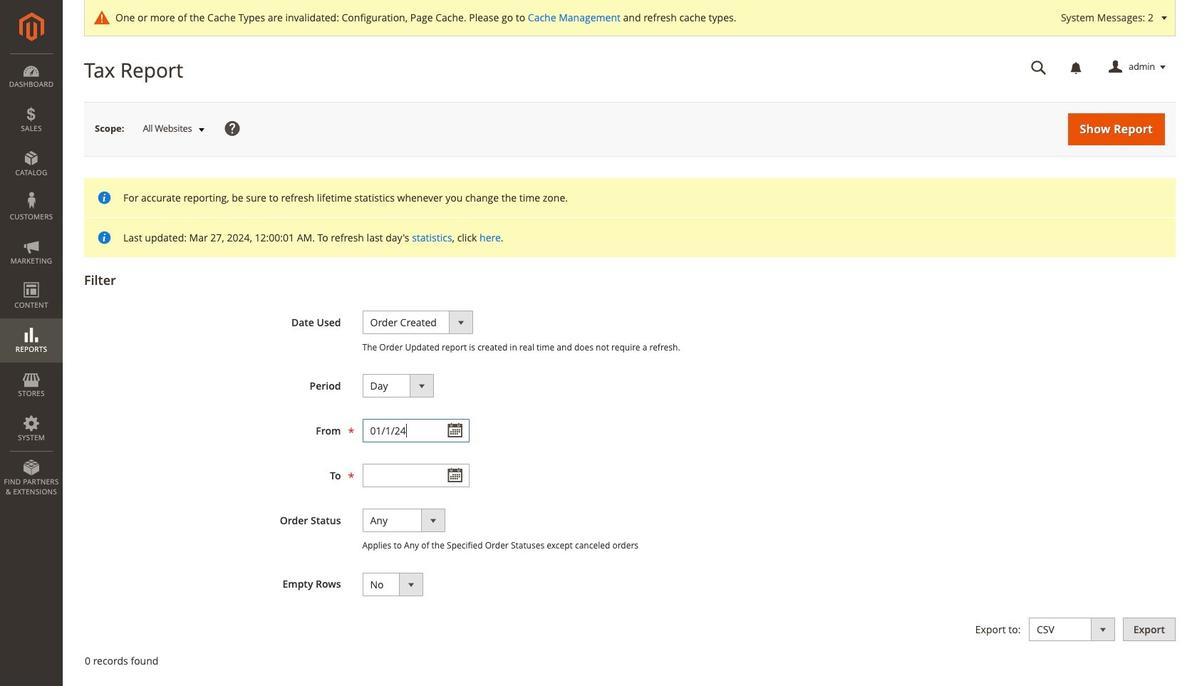 Task type: locate. For each thing, give the bounding box(es) containing it.
menu bar
[[0, 53, 63, 504]]

None text field
[[363, 419, 470, 443]]

None text field
[[1022, 55, 1057, 80], [363, 464, 470, 488], [1022, 55, 1057, 80], [363, 464, 470, 488]]



Task type: describe. For each thing, give the bounding box(es) containing it.
magento admin panel image
[[19, 12, 44, 41]]



